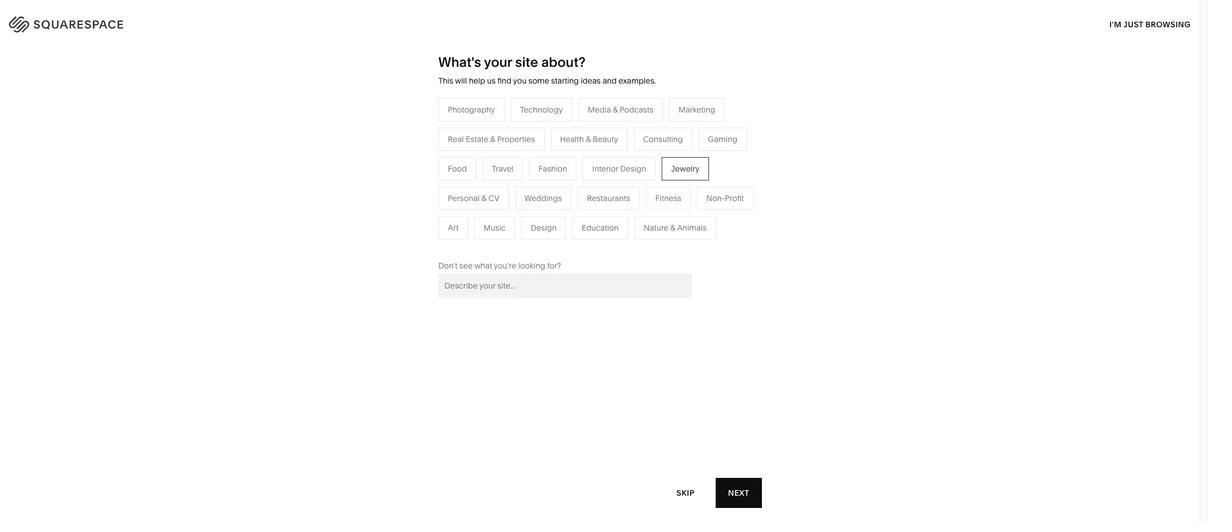 Task type: locate. For each thing, give the bounding box(es) containing it.
Fitness radio
[[646, 187, 691, 210]]

animals down fitness option
[[678, 223, 707, 233]]

media up 'beauty'
[[588, 105, 611, 115]]

decor
[[623, 155, 646, 165]]

1 vertical spatial nature
[[644, 223, 669, 233]]

podcasts
[[620, 105, 654, 115], [506, 188, 540, 198]]

1 vertical spatial nature & animals
[[644, 223, 707, 233]]

podcasts down restaurants link
[[506, 188, 540, 198]]

real
[[448, 134, 464, 144], [474, 238, 490, 248]]

log
[[1158, 17, 1176, 28]]

media & podcasts
[[588, 105, 654, 115], [474, 188, 540, 198]]

1 vertical spatial media & podcasts
[[474, 188, 540, 198]]

fitness down interior
[[592, 188, 618, 198]]

0 vertical spatial podcasts
[[620, 105, 654, 115]]

fitness
[[592, 188, 618, 198], [656, 193, 682, 203]]

0 horizontal spatial podcasts
[[506, 188, 540, 198]]

non-
[[707, 193, 725, 203], [408, 205, 427, 215]]

1 horizontal spatial podcasts
[[620, 105, 654, 115]]

media & podcasts down restaurants link
[[474, 188, 540, 198]]

0 vertical spatial properties
[[498, 134, 535, 144]]

Personal & CV radio
[[439, 187, 509, 210]]

community & non-profits
[[357, 205, 450, 215]]

weddings inside option
[[525, 193, 562, 203]]

1 horizontal spatial real
[[474, 238, 490, 248]]

for?
[[548, 261, 561, 271]]

0 vertical spatial real estate & properties
[[448, 134, 535, 144]]

restaurants down nature & animals link
[[587, 193, 631, 203]]

0 horizontal spatial nature
[[592, 172, 616, 182]]

1 horizontal spatial estate
[[492, 238, 515, 248]]

restaurants down travel link
[[474, 172, 517, 182]]

weddings down events link
[[474, 222, 512, 232]]

health
[[560, 134, 584, 144]]

marketing
[[679, 105, 716, 115]]

1 horizontal spatial restaurants
[[587, 193, 631, 203]]

weddings
[[525, 193, 562, 203], [474, 222, 512, 232]]

what
[[475, 261, 492, 271]]

1 horizontal spatial media & podcasts
[[588, 105, 654, 115]]

weddings up design option
[[525, 193, 562, 203]]

nature & animals
[[592, 172, 655, 182], [644, 223, 707, 233]]

1 horizontal spatial media
[[588, 105, 611, 115]]

0 horizontal spatial design
[[531, 223, 557, 233]]

nature
[[592, 172, 616, 182], [644, 223, 669, 233]]

1 vertical spatial properties
[[524, 238, 561, 248]]

will
[[455, 76, 467, 86]]

non- down jewelry option
[[707, 193, 725, 203]]

1 vertical spatial design
[[531, 223, 557, 233]]

1 vertical spatial podcasts
[[506, 188, 540, 198]]

media & podcasts down and
[[588, 105, 654, 115]]

media
[[588, 105, 611, 115], [474, 188, 497, 198]]

properties up travel radio at the left
[[498, 134, 535, 144]]

animals
[[625, 172, 655, 182], [678, 223, 707, 233]]

0 vertical spatial weddings
[[525, 193, 562, 203]]

real estate & properties up travel link
[[448, 134, 535, 144]]

& down fitness option
[[671, 223, 676, 233]]

what's your site about? this will help us find you some starting ideas and examples.
[[439, 54, 656, 86]]

Media & Podcasts radio
[[579, 98, 663, 121]]

1 vertical spatial weddings
[[474, 222, 512, 232]]

design
[[621, 164, 647, 174], [531, 223, 557, 233]]

1 vertical spatial non-
[[408, 205, 427, 215]]

non- right community
[[408, 205, 427, 215]]

non- inside radio
[[707, 193, 725, 203]]

interior
[[593, 164, 619, 174]]

in
[[1178, 17, 1187, 28]]

art
[[448, 223, 459, 233]]

& down restaurants link
[[499, 188, 504, 198]]

0 horizontal spatial restaurants
[[474, 172, 517, 182]]

Gaming radio
[[699, 128, 747, 151]]

consulting
[[644, 134, 683, 144]]

1 horizontal spatial non-
[[707, 193, 725, 203]]

nature down fitness option
[[644, 223, 669, 233]]

nature & animals inside option
[[644, 223, 707, 233]]

nature down home at the top of the page
[[592, 172, 616, 182]]

home & decor
[[592, 155, 646, 165]]

animals down decor
[[625, 172, 655, 182]]

Art radio
[[439, 216, 468, 240]]

skip
[[677, 488, 695, 498]]

us
[[487, 76, 496, 86]]

1 horizontal spatial animals
[[678, 223, 707, 233]]

0 vertical spatial media
[[588, 105, 611, 115]]

ideas
[[581, 76, 601, 86]]

non-profit
[[707, 193, 744, 203]]

i'm
[[1110, 19, 1122, 29]]

estate up travel link
[[466, 134, 489, 144]]

photography
[[448, 105, 495, 115]]

i'm just browsing link
[[1110, 9, 1192, 40]]

& right health
[[586, 134, 591, 144]]

real estate & properties link
[[474, 238, 573, 248]]

1 horizontal spatial nature
[[644, 223, 669, 233]]

0 horizontal spatial fitness
[[592, 188, 618, 198]]

& up "looking"
[[517, 238, 522, 248]]

0 horizontal spatial estate
[[466, 134, 489, 144]]

1 horizontal spatial fitness
[[656, 193, 682, 203]]

restaurants
[[474, 172, 517, 182], [587, 193, 631, 203]]

estate
[[466, 134, 489, 144], [492, 238, 515, 248]]

& inside option
[[671, 223, 676, 233]]

0 vertical spatial media & podcasts
[[588, 105, 654, 115]]

Education radio
[[573, 216, 629, 240]]

interior design
[[593, 164, 647, 174]]

fitness up nature & animals option
[[656, 193, 682, 203]]

real estate & properties
[[448, 134, 535, 144], [474, 238, 561, 248]]

degraw element
[[451, 381, 750, 523]]

podcasts down "examples."
[[620, 105, 654, 115]]

properties
[[498, 134, 535, 144], [524, 238, 561, 248]]

0 horizontal spatial weddings
[[474, 222, 512, 232]]

animals inside nature & animals option
[[678, 223, 707, 233]]

1 vertical spatial media
[[474, 188, 497, 198]]

community
[[357, 205, 399, 215]]

0 horizontal spatial non-
[[408, 205, 427, 215]]

travel up "media & podcasts" link
[[492, 164, 514, 174]]

Real Estate & Properties radio
[[439, 128, 545, 151]]

0 vertical spatial design
[[621, 164, 647, 174]]

log             in
[[1158, 17, 1187, 28]]

real down music
[[474, 238, 490, 248]]

1 vertical spatial animals
[[678, 223, 707, 233]]

travel
[[474, 155, 496, 165], [492, 164, 514, 174]]

1 horizontal spatial design
[[621, 164, 647, 174]]

skip button
[[665, 478, 708, 509]]

real estate & properties up "you're"
[[474, 238, 561, 248]]

cv
[[489, 193, 500, 203]]

0 vertical spatial estate
[[466, 134, 489, 144]]

0 vertical spatial restaurants
[[474, 172, 517, 182]]

real up food
[[448, 134, 464, 144]]

0 vertical spatial animals
[[625, 172, 655, 182]]

this
[[439, 76, 454, 86]]

restaurants inside option
[[587, 193, 631, 203]]

properties up "looking"
[[524, 238, 561, 248]]

Travel radio
[[483, 157, 523, 180]]

0 horizontal spatial media
[[474, 188, 497, 198]]

& left cv
[[482, 193, 487, 203]]

education
[[582, 223, 619, 233]]

you're
[[494, 261, 517, 271]]

1 vertical spatial estate
[[492, 238, 515, 248]]

nature & animals down fitness option
[[644, 223, 707, 233]]

personal & cv
[[448, 193, 500, 203]]

media up events at the top left of the page
[[474, 188, 497, 198]]

0 vertical spatial real
[[448, 134, 464, 144]]

0 vertical spatial nature
[[592, 172, 616, 182]]

Jewelry radio
[[662, 157, 709, 180]]

squarespace logo link
[[22, 13, 255, 31]]

nature & animals link
[[592, 172, 666, 182]]

0 horizontal spatial real
[[448, 134, 464, 144]]

estate down weddings link
[[492, 238, 515, 248]]

nature & animals down home & decor link
[[592, 172, 655, 182]]

0 vertical spatial non-
[[707, 193, 725, 203]]

& up travel link
[[491, 134, 496, 144]]

Marketing radio
[[669, 98, 725, 121]]

real estate & properties inside radio
[[448, 134, 535, 144]]

just
[[1124, 19, 1144, 29]]

community & non-profits link
[[357, 205, 461, 215]]

you
[[513, 76, 527, 86]]

don't see what you're looking for?
[[439, 261, 561, 271]]

&
[[613, 105, 618, 115], [491, 134, 496, 144], [586, 134, 591, 144], [616, 155, 621, 165], [618, 172, 623, 182], [499, 188, 504, 198], [482, 193, 487, 203], [401, 205, 406, 215], [671, 223, 676, 233], [517, 238, 522, 248]]

log             in link
[[1158, 17, 1187, 28]]

design inside option
[[531, 223, 557, 233]]

1 vertical spatial restaurants
[[587, 193, 631, 203]]

don't
[[439, 261, 458, 271]]

1 horizontal spatial weddings
[[525, 193, 562, 203]]



Task type: vqa. For each thing, say whether or not it's contained in the screenshot.
Kearny image
no



Task type: describe. For each thing, give the bounding box(es) containing it.
see
[[460, 261, 473, 271]]

food
[[448, 164, 467, 174]]

some
[[529, 76, 550, 86]]

Photography radio
[[439, 98, 505, 121]]

& down and
[[613, 105, 618, 115]]

& down "home & decor"
[[618, 172, 623, 182]]

0 horizontal spatial animals
[[625, 172, 655, 182]]

help
[[469, 76, 485, 86]]

Fashion radio
[[529, 157, 577, 180]]

Food radio
[[439, 157, 477, 180]]

gaming
[[708, 134, 738, 144]]

events
[[474, 205, 499, 215]]

Nature & Animals radio
[[635, 216, 717, 240]]

weddings link
[[474, 222, 523, 232]]

Health & Beauty radio
[[551, 128, 628, 151]]

fitness inside option
[[656, 193, 682, 203]]

Consulting radio
[[634, 128, 693, 151]]

Non-Profit radio
[[697, 187, 754, 210]]

travel down 'real estate & properties' radio
[[474, 155, 496, 165]]

Don't see what you're looking for? field
[[439, 274, 692, 298]]

browsing
[[1146, 19, 1192, 29]]

technology
[[520, 105, 563, 115]]

profits
[[427, 205, 450, 215]]

jewelry
[[672, 164, 700, 174]]

examples.
[[619, 76, 656, 86]]

media & podcasts inside option
[[588, 105, 654, 115]]

0 horizontal spatial media & podcasts
[[474, 188, 540, 198]]

beauty
[[593, 134, 618, 144]]

next
[[728, 488, 750, 498]]

Interior Design radio
[[583, 157, 656, 180]]

travel inside radio
[[492, 164, 514, 174]]

find
[[498, 76, 512, 86]]

and
[[603, 76, 617, 86]]

fashion
[[539, 164, 568, 174]]

music
[[484, 223, 506, 233]]

health & beauty
[[560, 134, 618, 144]]

estate inside 'real estate & properties' radio
[[466, 134, 489, 144]]

home & decor link
[[592, 155, 657, 165]]

site
[[516, 54, 539, 70]]

looking
[[519, 261, 546, 271]]

next button
[[716, 478, 762, 508]]

profit
[[725, 193, 744, 203]]

fitness link
[[592, 188, 629, 198]]

media inside option
[[588, 105, 611, 115]]

real inside radio
[[448, 134, 464, 144]]

Design radio
[[522, 216, 566, 240]]

podcasts inside media & podcasts option
[[620, 105, 654, 115]]

events link
[[474, 205, 510, 215]]

1 vertical spatial real estate & properties
[[474, 238, 561, 248]]

& right home at the top of the page
[[616, 155, 621, 165]]

Weddings radio
[[515, 187, 572, 210]]

degraw image
[[451, 381, 750, 523]]

restaurants link
[[474, 172, 529, 182]]

Restaurants radio
[[578, 187, 640, 210]]

what's
[[439, 54, 481, 70]]

properties inside radio
[[498, 134, 535, 144]]

0 vertical spatial nature & animals
[[592, 172, 655, 182]]

& right community
[[401, 205, 406, 215]]

home
[[592, 155, 614, 165]]

i'm just browsing
[[1110, 19, 1192, 29]]

your
[[484, 54, 512, 70]]

about?
[[542, 54, 586, 70]]

1 vertical spatial real
[[474, 238, 490, 248]]

media & podcasts link
[[474, 188, 551, 198]]

squarespace logo image
[[22, 13, 146, 31]]

design inside radio
[[621, 164, 647, 174]]

Music radio
[[474, 216, 515, 240]]

personal
[[448, 193, 480, 203]]

travel link
[[474, 155, 507, 165]]

Technology radio
[[511, 98, 573, 121]]

starting
[[551, 76, 579, 86]]

nature inside option
[[644, 223, 669, 233]]

& inside radio
[[491, 134, 496, 144]]



